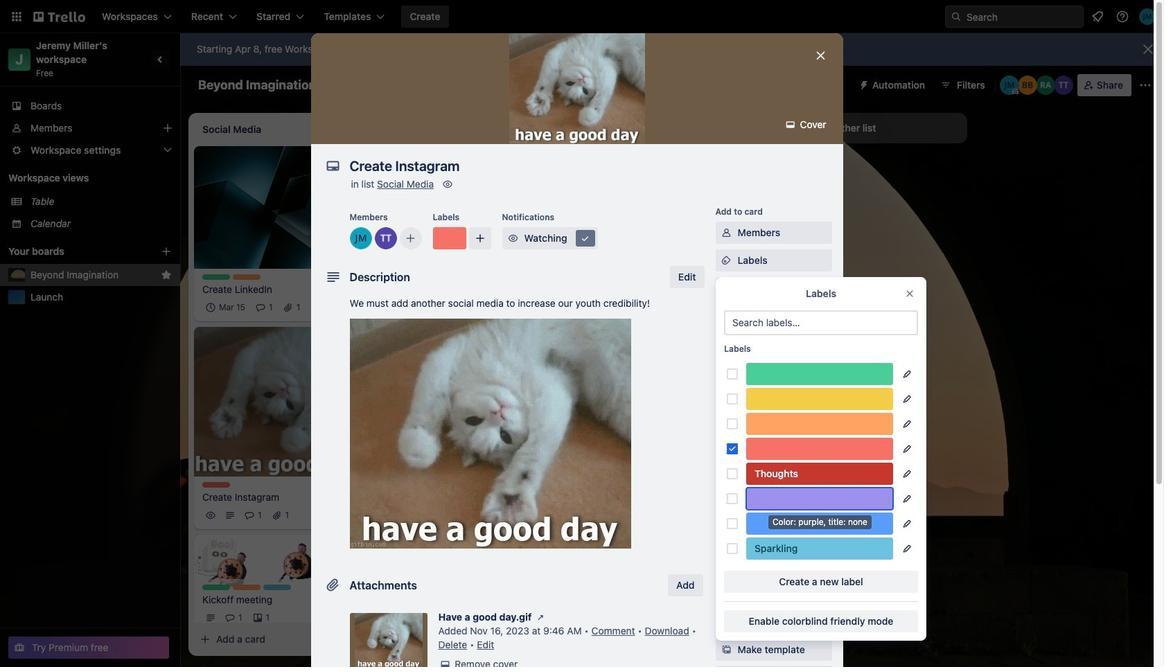 Task type: describe. For each thing, give the bounding box(es) containing it.
bob builder (bobbuilder40) image
[[1018, 76, 1037, 95]]

ruby anderson (rubyanderson7) image
[[1036, 76, 1055, 95]]

Search labels… text field
[[724, 310, 918, 335]]

back to home image
[[33, 6, 85, 28]]

0 vertical spatial jeremy miller (jeremymiller198) image
[[1000, 76, 1019, 95]]

starred icon image
[[161, 270, 172, 281]]

0 vertical spatial color: orange, title: none image
[[233, 274, 261, 280]]

0 vertical spatial color: bold red, title: "thoughts" element
[[399, 357, 427, 363]]

color: purple, title: none image
[[746, 488, 893, 510]]

color: red, title: none image
[[433, 227, 466, 249]]

close popover image
[[904, 288, 915, 299]]

primary element
[[0, 0, 1164, 33]]

1 horizontal spatial color: red, title: none image
[[746, 438, 893, 460]]

0 vertical spatial jeremy miller (jeremymiller198) image
[[1139, 8, 1156, 25]]

create from template… image
[[355, 634, 366, 645]]

Search field
[[962, 6, 1083, 27]]

1 vertical spatial jeremy miller (jeremymiller198) image
[[350, 227, 372, 249]]

your boards with 2 items element
[[8, 243, 140, 260]]

1 vertical spatial color: sky, title: "sparkling" element
[[263, 585, 291, 590]]

Board name text field
[[191, 74, 323, 96]]

1 vertical spatial jeremy miller (jeremymiller198) image
[[527, 324, 543, 341]]

color: green, title: none image
[[202, 274, 230, 280]]

0 horizontal spatial color: red, title: none image
[[202, 482, 230, 488]]

2 vertical spatial color: orange, title: none image
[[233, 585, 261, 590]]

customize views image
[[536, 78, 549, 92]]

color: yellow, title: none image
[[746, 388, 893, 410]]

1 vertical spatial color: orange, title: none image
[[746, 413, 893, 435]]

show menu image
[[1139, 78, 1152, 92]]



Task type: vqa. For each thing, say whether or not it's contained in the screenshot.
Color: green, title: none icon related to Color: orange, title: none image
no



Task type: locate. For each thing, give the bounding box(es) containing it.
1 vertical spatial color: red, title: none image
[[202, 482, 230, 488]]

search image
[[951, 11, 962, 22]]

jeremy miller (jeremymiller198) image
[[1139, 8, 1156, 25], [350, 227, 372, 249], [342, 507, 358, 524]]

jeremy miller (jeremymiller198) image left ruby anderson (rubyanderson7) image
[[1000, 76, 1019, 95]]

edit card image
[[346, 333, 357, 344]]

add board image
[[161, 246, 172, 257]]

add members to card image
[[405, 231, 416, 245]]

0 vertical spatial color: sky, title: "sparkling" element
[[746, 538, 893, 560]]

0 horizontal spatial jeremy miller (jeremymiller198) image
[[527, 324, 543, 341]]

None checkbox
[[419, 285, 491, 302], [202, 299, 250, 316], [419, 285, 491, 302], [202, 299, 250, 316]]

2 vertical spatial jeremy miller (jeremymiller198) image
[[342, 507, 358, 524]]

have\_a\_good\_day.gif image
[[350, 319, 631, 549]]

sm image
[[853, 74, 872, 94], [720, 226, 734, 240], [506, 231, 520, 245], [720, 254, 734, 267], [720, 615, 734, 629]]

0 horizontal spatial color: sky, title: "sparkling" element
[[263, 585, 291, 590]]

0 vertical spatial color: green, title: none image
[[746, 363, 893, 385]]

color: blue, title: none image
[[746, 513, 893, 535]]

0 horizontal spatial color: green, title: none image
[[202, 585, 230, 590]]

terry turtle (terryturtle) image
[[1054, 76, 1073, 95]]

terry turtle (terryturtle) image
[[375, 227, 397, 249], [342, 299, 358, 316], [507, 324, 524, 341], [322, 507, 339, 524], [342, 610, 358, 627]]

1 horizontal spatial jeremy miller (jeremymiller198) image
[[1000, 76, 1019, 95]]

color: orange, title: none image
[[233, 274, 261, 280], [746, 413, 893, 435], [233, 585, 261, 590]]

jeremy miller (jeremymiller198) image left ruby anderson (rubyanderson7) icon
[[527, 324, 543, 341]]

1 horizontal spatial create from template… image
[[748, 375, 760, 386]]

1 horizontal spatial color: green, title: none image
[[746, 363, 893, 385]]

1 horizontal spatial color: sky, title: "sparkling" element
[[746, 538, 893, 560]]

color: red, title: none image
[[746, 438, 893, 460], [202, 482, 230, 488]]

0 horizontal spatial create from template… image
[[552, 417, 563, 428]]

0 horizontal spatial color: bold red, title: "thoughts" element
[[399, 357, 427, 363]]

None text field
[[343, 154, 800, 179]]

open information menu image
[[1116, 10, 1130, 24]]

1 vertical spatial create from template… image
[[552, 417, 563, 428]]

0 vertical spatial color: red, title: none image
[[746, 438, 893, 460]]

0 notifications image
[[1089, 8, 1106, 25]]

jeremy miller (jeremymiller198) image
[[1000, 76, 1019, 95], [527, 324, 543, 341]]

1 vertical spatial color: bold red, title: "thoughts" element
[[746, 463, 893, 485]]

sm image
[[784, 118, 797, 132], [441, 177, 455, 191], [578, 231, 592, 245], [720, 588, 734, 602], [534, 611, 548, 624], [720, 643, 734, 657], [438, 658, 452, 667]]

create from template… image
[[748, 375, 760, 386], [552, 417, 563, 428]]

ruby anderson (rubyanderson7) image
[[546, 324, 563, 341]]

color: bold red, title: "thoughts" element
[[399, 357, 427, 363], [746, 463, 893, 485]]

tooltip
[[769, 516, 872, 529]]

color: green, title: none image
[[746, 363, 893, 385], [202, 585, 230, 590]]

1 vertical spatial color: green, title: none image
[[202, 585, 230, 590]]

0 vertical spatial create from template… image
[[748, 375, 760, 386]]

1 horizontal spatial color: bold red, title: "thoughts" element
[[746, 463, 893, 485]]

color: sky, title: "sparkling" element
[[746, 538, 893, 560], [263, 585, 291, 590]]



